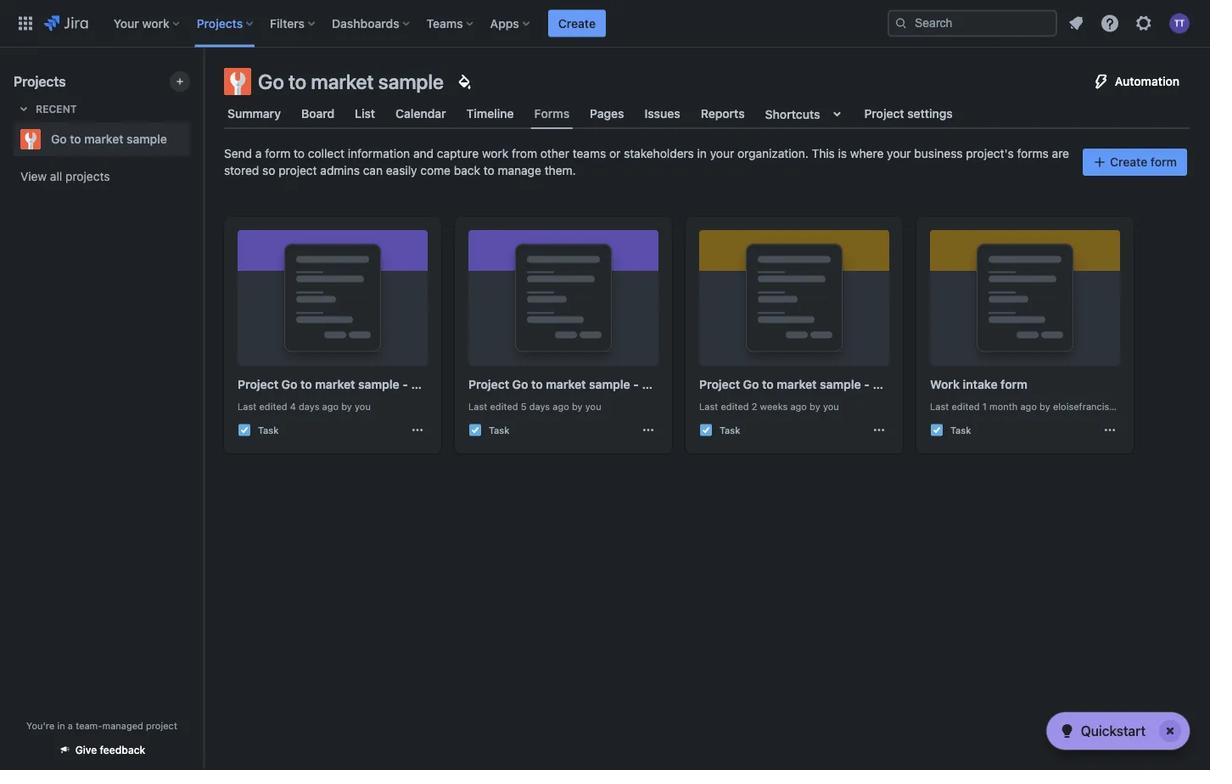 Task type: vqa. For each thing, say whether or not it's contained in the screenshot.
attachments
no



Task type: locate. For each thing, give the bounding box(es) containing it.
last for last edited 4 days ago by you
[[238, 401, 257, 412]]

4 ago from the left
[[1021, 401, 1038, 412]]

3 you from the left
[[823, 401, 840, 412]]

go up 2
[[744, 377, 759, 391]]

create right the are
[[1111, 155, 1148, 169]]

2 horizontal spatial -
[[865, 377, 870, 391]]

form
[[441, 377, 470, 391], [672, 377, 701, 391], [903, 377, 932, 391]]

in right stakeholders on the top right
[[698, 146, 707, 160]]

1 vertical spatial go to market sample
[[51, 132, 167, 146]]

work
[[931, 377, 960, 391]]

month
[[990, 401, 1018, 412]]

work
[[142, 16, 170, 30], [482, 146, 509, 160]]

days right 4
[[299, 401, 320, 412]]

ago
[[322, 401, 339, 412], [553, 401, 570, 412], [791, 401, 807, 412], [1021, 401, 1038, 412]]

project go to market sample - task form up last edited 4 days ago by you
[[238, 377, 470, 391]]

2 horizontal spatial form
[[1151, 155, 1178, 169]]

work inside send a form to collect information and capture work from other teams or stakeholders in your organization. this is where your business project's forms are stored so project admins can easily come back to manage them.
[[482, 146, 509, 160]]

project inside tab list
[[865, 107, 905, 121]]

form actions image
[[411, 423, 425, 437], [873, 423, 886, 437]]

give feedback
[[75, 744, 145, 756]]

1 by from the left
[[342, 401, 352, 412]]

by for last edited 5 days ago by you
[[572, 401, 583, 412]]

ago for 4
[[322, 401, 339, 412]]

0 vertical spatial go to market sample
[[258, 70, 444, 93]]

go to market sample up list at the top left
[[258, 70, 444, 93]]

1 edited from the left
[[259, 401, 287, 412]]

banner containing your work
[[0, 0, 1211, 48]]

last left 4
[[238, 401, 257, 412]]

1 your from the left
[[710, 146, 735, 160]]

form for last edited 2 weeks ago by you
[[903, 377, 932, 391]]

0 horizontal spatial in
[[57, 720, 65, 731]]

check image
[[1058, 721, 1078, 741]]

to down recent
[[70, 132, 81, 146]]

1 horizontal spatial you
[[586, 401, 602, 412]]

by
[[342, 401, 352, 412], [572, 401, 583, 412], [810, 401, 821, 412], [1040, 401, 1051, 412]]

pages link
[[587, 98, 628, 129]]

business
[[915, 146, 963, 160]]

3 - from the left
[[865, 377, 870, 391]]

1 form actions image from the left
[[642, 423, 655, 437]]

calendar
[[396, 107, 446, 121]]

you for last edited 2 weeks ago by you
[[823, 401, 840, 412]]

create for create
[[559, 16, 596, 30]]

last for last edited 2 weeks ago by you
[[700, 401, 719, 412]]

1 horizontal spatial a
[[255, 146, 262, 160]]

0 horizontal spatial work
[[142, 16, 170, 30]]

1 horizontal spatial form
[[1001, 377, 1028, 391]]

0 horizontal spatial form actions image
[[411, 423, 425, 437]]

ago right 5
[[553, 401, 570, 412]]

issues
[[645, 107, 681, 121]]

create right apps popup button
[[559, 16, 596, 30]]

send
[[224, 146, 252, 160]]

you
[[355, 401, 371, 412], [586, 401, 602, 412], [823, 401, 840, 412]]

stored
[[224, 163, 259, 177]]

2 form actions image from the left
[[1104, 423, 1117, 437]]

last left 5
[[469, 401, 488, 412]]

in right you're
[[57, 720, 65, 731]]

2 horizontal spatial form
[[903, 377, 932, 391]]

1 horizontal spatial days
[[530, 401, 550, 412]]

other
[[541, 146, 570, 160]]

2 you from the left
[[586, 401, 602, 412]]

sample up last edited 2 weeks ago by you
[[820, 377, 862, 391]]

1 horizontal spatial form actions image
[[1104, 423, 1117, 437]]

days for 5
[[530, 401, 550, 412]]

go to market sample
[[258, 70, 444, 93], [51, 132, 167, 146]]

project
[[865, 107, 905, 121], [238, 377, 279, 391], [469, 377, 510, 391], [700, 377, 740, 391]]

help image
[[1100, 13, 1121, 34]]

task
[[411, 377, 438, 391], [642, 377, 669, 391], [873, 377, 900, 391], [258, 424, 279, 435], [489, 424, 510, 435], [720, 424, 741, 435], [951, 424, 972, 435]]

create inside primary element
[[559, 16, 596, 30]]

and
[[413, 146, 434, 160]]

you right 5
[[586, 401, 602, 412]]

2 form from the left
[[672, 377, 701, 391]]

0 vertical spatial projects
[[197, 16, 243, 30]]

1 vertical spatial create
[[1111, 155, 1148, 169]]

edited for 1
[[952, 401, 980, 412]]

add to starred image
[[185, 129, 205, 149]]

2 by from the left
[[572, 401, 583, 412]]

primary element
[[10, 0, 888, 47]]

0 horizontal spatial projects
[[14, 73, 66, 90]]

1 vertical spatial projects
[[14, 73, 66, 90]]

settings image
[[1134, 13, 1155, 34]]

1 vertical spatial project
[[146, 720, 177, 731]]

0 horizontal spatial your
[[710, 146, 735, 160]]

- for last edited 2 weeks ago by you
[[865, 377, 870, 391]]

board
[[301, 107, 335, 121]]

a left 'team-' at the bottom left
[[68, 720, 73, 731]]

edited
[[259, 401, 287, 412], [490, 401, 518, 412], [721, 401, 749, 412], [952, 401, 980, 412]]

sample up last edited 4 days ago by you
[[358, 377, 400, 391]]

0 horizontal spatial create
[[559, 16, 596, 30]]

you right the weeks
[[823, 401, 840, 412]]

0 vertical spatial in
[[698, 146, 707, 160]]

4
[[290, 401, 296, 412]]

4 edited from the left
[[952, 401, 980, 412]]

shortcuts button
[[762, 98, 851, 129]]

market up the view all projects 'link'
[[84, 132, 124, 146]]

board link
[[298, 98, 338, 129]]

2 days from the left
[[530, 401, 550, 412]]

form inside create form button
[[1151, 155, 1178, 169]]

projects inside popup button
[[197, 16, 243, 30]]

2 - from the left
[[634, 377, 639, 391]]

0 horizontal spatial form actions image
[[642, 423, 655, 437]]

2 ago from the left
[[553, 401, 570, 412]]

4 by from the left
[[1040, 401, 1051, 412]]

0 horizontal spatial form
[[441, 377, 470, 391]]

1 horizontal spatial form actions image
[[873, 423, 886, 437]]

1 last from the left
[[238, 401, 257, 412]]

go up 4
[[282, 377, 298, 391]]

1 ago from the left
[[322, 401, 339, 412]]

market up last edited 4 days ago by you
[[315, 377, 355, 391]]

2 last from the left
[[469, 401, 488, 412]]

market for last edited 2 weeks ago by you
[[777, 377, 817, 391]]

sample for last edited 5 days ago by you
[[589, 377, 631, 391]]

by right 4
[[342, 401, 352, 412]]

to left collect
[[294, 146, 305, 160]]

1 horizontal spatial your
[[887, 146, 912, 160]]

project right "so"
[[279, 163, 317, 177]]

0 vertical spatial create
[[559, 16, 596, 30]]

edited left 2
[[721, 401, 749, 412]]

weeks
[[760, 401, 788, 412]]

list
[[355, 107, 375, 121]]

go to market sample up the view all projects 'link'
[[51, 132, 167, 146]]

1 project go to market sample - task form from the left
[[238, 377, 470, 391]]

days
[[299, 401, 320, 412], [530, 401, 550, 412]]

from
[[512, 146, 537, 160]]

by right the weeks
[[810, 401, 821, 412]]

1 you from the left
[[355, 401, 371, 412]]

project right managed
[[146, 720, 177, 731]]

appswitcher icon image
[[15, 13, 36, 34]]

to right the back
[[484, 163, 495, 177]]

go for last edited 2 weeks ago by you
[[744, 377, 759, 391]]

you for last edited 5 days ago by you
[[586, 401, 602, 412]]

1 horizontal spatial project
[[279, 163, 317, 177]]

tab list
[[214, 98, 1201, 129]]

3 by from the left
[[810, 401, 821, 412]]

form inside send a form to collect information and capture work from other teams or stakeholders in your organization. this is where your business project's forms are stored so project admins can easily come back to manage them.
[[265, 146, 291, 160]]

a
[[255, 146, 262, 160], [68, 720, 73, 731]]

0 horizontal spatial you
[[355, 401, 371, 412]]

0 horizontal spatial a
[[68, 720, 73, 731]]

quickstart button
[[1047, 712, 1190, 750]]

2 project go to market sample - task form from the left
[[469, 377, 701, 391]]

give feedback button
[[48, 736, 156, 764]]

last left 2
[[700, 401, 719, 412]]

sample
[[378, 70, 444, 93], [127, 132, 167, 146], [358, 377, 400, 391], [589, 377, 631, 391], [820, 377, 862, 391]]

2 form actions image from the left
[[873, 423, 886, 437]]

eloisefrancis23
[[1054, 401, 1122, 412]]

1 form from the left
[[441, 377, 470, 391]]

market for last edited 5 days ago by you
[[546, 377, 586, 391]]

so
[[262, 163, 275, 177]]

1 days from the left
[[299, 401, 320, 412]]

form up "so"
[[265, 146, 291, 160]]

managed
[[102, 720, 143, 731]]

3 last from the left
[[700, 401, 719, 412]]

0 horizontal spatial form
[[265, 146, 291, 160]]

edited left 1
[[952, 401, 980, 412]]

project for last edited 2 weeks ago by you
[[700, 377, 740, 391]]

1 horizontal spatial in
[[698, 146, 707, 160]]

project up last edited 5 days ago by you
[[469, 377, 510, 391]]

ago for 2
[[791, 401, 807, 412]]

your work button
[[108, 10, 187, 37]]

project up last edited 4 days ago by you
[[238, 377, 279, 391]]

work right your
[[142, 16, 170, 30]]

0 horizontal spatial -
[[403, 377, 408, 391]]

project go to market sample - task form up last edited 5 days ago by you
[[469, 377, 701, 391]]

form down automation at the right of page
[[1151, 155, 1178, 169]]

0 vertical spatial project
[[279, 163, 317, 177]]

last for last edited 1 month ago by eloisefrancis23
[[931, 401, 950, 412]]

project settings link
[[861, 98, 957, 129]]

jira image
[[44, 13, 88, 34], [44, 13, 88, 34]]

1 horizontal spatial create
[[1111, 155, 1148, 169]]

create form
[[1111, 155, 1178, 169]]

project go to market sample - task form up the weeks
[[700, 377, 932, 391]]

by right 5
[[572, 401, 583, 412]]

edited left 4
[[259, 401, 287, 412]]

0 vertical spatial a
[[255, 146, 262, 160]]

view
[[20, 169, 47, 183]]

work left from
[[482, 146, 509, 160]]

0 horizontal spatial days
[[299, 401, 320, 412]]

3 form from the left
[[903, 377, 932, 391]]

manage
[[498, 163, 542, 177]]

market
[[311, 70, 374, 93], [84, 132, 124, 146], [315, 377, 355, 391], [546, 377, 586, 391], [777, 377, 817, 391]]

2 horizontal spatial you
[[823, 401, 840, 412]]

to inside go to market sample link
[[70, 132, 81, 146]]

1 vertical spatial work
[[482, 146, 509, 160]]

project up where
[[865, 107, 905, 121]]

last down work
[[931, 401, 950, 412]]

2 your from the left
[[887, 146, 912, 160]]

market for last edited 4 days ago by you
[[315, 377, 355, 391]]

0 vertical spatial work
[[142, 16, 170, 30]]

form for last edited 5 days ago by you
[[672, 377, 701, 391]]

form actions image for work intake form
[[1104, 423, 1117, 437]]

1 horizontal spatial work
[[482, 146, 509, 160]]

to up board on the left
[[289, 70, 307, 93]]

ago right month
[[1021, 401, 1038, 412]]

to
[[289, 70, 307, 93], [70, 132, 81, 146], [294, 146, 305, 160], [484, 163, 495, 177], [301, 377, 312, 391], [532, 377, 543, 391], [763, 377, 774, 391]]

1 form actions image from the left
[[411, 423, 425, 437]]

dashboards
[[332, 16, 400, 30]]

project up last edited 2 weeks ago by you
[[700, 377, 740, 391]]

projects up sidebar navigation image
[[197, 16, 243, 30]]

you're
[[26, 720, 55, 731]]

form
[[265, 146, 291, 160], [1151, 155, 1178, 169], [1001, 377, 1028, 391]]

days right 5
[[530, 401, 550, 412]]

project's
[[966, 146, 1014, 160]]

a right send
[[255, 146, 262, 160]]

edited left 5
[[490, 401, 518, 412]]

form up month
[[1001, 377, 1028, 391]]

1 horizontal spatial form
[[672, 377, 701, 391]]

you right 4
[[355, 401, 371, 412]]

you for last edited 4 days ago by you
[[355, 401, 371, 412]]

4 last from the left
[[931, 401, 950, 412]]

projects
[[197, 16, 243, 30], [14, 73, 66, 90]]

sample for last edited 4 days ago by you
[[358, 377, 400, 391]]

ago right the weeks
[[791, 401, 807, 412]]

form actions image
[[642, 423, 655, 437], [1104, 423, 1117, 437]]

1 horizontal spatial -
[[634, 377, 639, 391]]

last for last edited 5 days ago by you
[[469, 401, 488, 412]]

in
[[698, 146, 707, 160], [57, 720, 65, 731]]

to up last edited 5 days ago by you
[[532, 377, 543, 391]]

banner
[[0, 0, 1211, 48]]

by for last edited 1 month ago by eloisefrancis23
[[1040, 401, 1051, 412]]

market up the weeks
[[777, 377, 817, 391]]

0 horizontal spatial go to market sample
[[51, 132, 167, 146]]

go up 5
[[513, 377, 529, 391]]

view all projects
[[20, 169, 110, 183]]

automation
[[1116, 74, 1180, 88]]

2 edited from the left
[[490, 401, 518, 412]]

1 horizontal spatial go to market sample
[[258, 70, 444, 93]]

1 horizontal spatial projects
[[197, 16, 243, 30]]

1 vertical spatial a
[[68, 720, 73, 731]]

by right month
[[1040, 401, 1051, 412]]

3 edited from the left
[[721, 401, 749, 412]]

list link
[[352, 98, 379, 129]]

pages
[[590, 107, 625, 121]]

sample up last edited 5 days ago by you
[[589, 377, 631, 391]]

0 horizontal spatial project
[[146, 720, 177, 731]]

your right where
[[887, 146, 912, 160]]

ago right 4
[[322, 401, 339, 412]]

market up last edited 5 days ago by you
[[546, 377, 586, 391]]

your down reports link
[[710, 146, 735, 160]]

last edited 5 days ago by you
[[469, 401, 602, 412]]

in inside send a form to collect information and capture work from other teams or stakeholders in your organization. this is where your business project's forms are stored so project admins can easily come back to manage them.
[[698, 146, 707, 160]]

projects up collapse recent projects "image" at the left of page
[[14, 73, 66, 90]]

go up summary
[[258, 70, 284, 93]]

project
[[279, 163, 317, 177], [146, 720, 177, 731]]

easily
[[386, 163, 417, 177]]

3 ago from the left
[[791, 401, 807, 412]]

go for last edited 4 days ago by you
[[282, 377, 298, 391]]

tab list containing forms
[[214, 98, 1201, 129]]

forms
[[1018, 146, 1049, 160]]

stakeholders
[[624, 146, 694, 160]]

this
[[812, 146, 835, 160]]

3 project go to market sample - task form from the left
[[700, 377, 932, 391]]

shortcuts
[[766, 107, 821, 121]]

1 - from the left
[[403, 377, 408, 391]]



Task type: describe. For each thing, give the bounding box(es) containing it.
edited for 4
[[259, 401, 287, 412]]

form actions image for last edited 2 weeks ago by you
[[873, 423, 886, 437]]

ago for 1
[[1021, 401, 1038, 412]]

1
[[983, 401, 987, 412]]

teams
[[573, 146, 606, 160]]

timeline
[[467, 107, 514, 121]]

give
[[75, 744, 97, 756]]

projects button
[[192, 10, 260, 37]]

are
[[1053, 146, 1070, 160]]

form for work intake form
[[1001, 377, 1028, 391]]

2
[[752, 401, 758, 412]]

by for last edited 2 weeks ago by you
[[810, 401, 821, 412]]

- for last edited 5 days ago by you
[[634, 377, 639, 391]]

edited for 5
[[490, 401, 518, 412]]

form actions image for project go to market sample - task form
[[642, 423, 655, 437]]

quickstart
[[1081, 723, 1146, 739]]

1 vertical spatial in
[[57, 720, 65, 731]]

go to market sample link
[[14, 122, 183, 156]]

settings
[[908, 107, 953, 121]]

you're in a team-managed project
[[26, 720, 177, 731]]

create form button
[[1084, 149, 1188, 176]]

come
[[421, 163, 451, 177]]

go down recent
[[51, 132, 67, 146]]

sidebar navigation image
[[185, 68, 222, 102]]

send a form to collect information and capture work from other teams or stakeholders in your organization. this is where your business project's forms are stored so project admins can easily come back to manage them.
[[224, 146, 1070, 177]]

intake
[[963, 377, 998, 391]]

create project image
[[173, 75, 187, 88]]

work inside popup button
[[142, 16, 170, 30]]

apps button
[[485, 10, 536, 37]]

project inside send a form to collect information and capture work from other teams or stakeholders in your organization. this is where your business project's forms are stored so project admins can easily come back to manage them.
[[279, 163, 317, 177]]

all
[[50, 169, 62, 183]]

forms
[[535, 106, 570, 120]]

project go to market sample - task form for last edited 4 days ago by you
[[238, 377, 470, 391]]

a inside send a form to collect information and capture work from other teams or stakeholders in your organization. this is where your business project's forms are stored so project admins can easily come back to manage them.
[[255, 146, 262, 160]]

search image
[[895, 17, 909, 30]]

notifications image
[[1066, 13, 1087, 34]]

filters
[[270, 16, 305, 30]]

reports link
[[698, 98, 749, 129]]

collect
[[308, 146, 345, 160]]

calendar link
[[392, 98, 450, 129]]

edited for 2
[[721, 401, 749, 412]]

your work
[[114, 16, 170, 30]]

your profile and settings image
[[1170, 13, 1190, 34]]

form for send a form to collect information and capture work from other teams or stakeholders in your organization. this is where your business project's forms are stored so project admins can easily come back to manage them.
[[265, 146, 291, 160]]

timeline link
[[463, 98, 518, 129]]

project go to market sample - task form for last edited 2 weeks ago by you
[[700, 377, 932, 391]]

Search field
[[888, 10, 1058, 37]]

automation button
[[1082, 68, 1190, 95]]

to up last edited 4 days ago by you
[[301, 377, 312, 391]]

collapse recent projects image
[[14, 98, 34, 119]]

capture
[[437, 146, 479, 160]]

organization.
[[738, 146, 809, 160]]

project for last edited 4 days ago by you
[[238, 377, 279, 391]]

create for create form
[[1111, 155, 1148, 169]]

feedback
[[100, 744, 145, 756]]

by for last edited 4 days ago by you
[[342, 401, 352, 412]]

form for last edited 4 days ago by you
[[441, 377, 470, 391]]

last edited 1 month ago by eloisefrancis23
[[931, 401, 1122, 412]]

recent
[[36, 103, 77, 115]]

project settings
[[865, 107, 953, 121]]

projects
[[65, 169, 110, 183]]

dashboards button
[[327, 10, 417, 37]]

sample left add to starred image
[[127, 132, 167, 146]]

last edited 2 weeks ago by you
[[700, 401, 840, 412]]

market up list at the top left
[[311, 70, 374, 93]]

or
[[610, 146, 621, 160]]

sample up calendar
[[378, 70, 444, 93]]

back
[[454, 163, 481, 177]]

summary
[[228, 107, 281, 121]]

where
[[851, 146, 884, 160]]

apps
[[490, 16, 519, 30]]

project go to market sample - task form for last edited 5 days ago by you
[[469, 377, 701, 391]]

is
[[839, 146, 847, 160]]

filters button
[[265, 10, 322, 37]]

form actions image for last edited 4 days ago by you
[[411, 423, 425, 437]]

your
[[114, 16, 139, 30]]

issues link
[[642, 98, 684, 129]]

create button
[[548, 10, 606, 37]]

reports
[[701, 107, 745, 121]]

sample for last edited 2 weeks ago by you
[[820, 377, 862, 391]]

work intake form
[[931, 377, 1028, 391]]

them.
[[545, 163, 576, 177]]

days for 4
[[299, 401, 320, 412]]

5
[[521, 401, 527, 412]]

go for last edited 5 days ago by you
[[513, 377, 529, 391]]

ago for 5
[[553, 401, 570, 412]]

to up last edited 2 weeks ago by you
[[763, 377, 774, 391]]

admins
[[320, 163, 360, 177]]

set background color image
[[454, 71, 475, 92]]

dismiss quickstart image
[[1157, 717, 1184, 745]]

summary link
[[224, 98, 284, 129]]

teams
[[427, 16, 463, 30]]

team-
[[76, 720, 102, 731]]

last edited 4 days ago by you
[[238, 401, 371, 412]]

information
[[348, 146, 410, 160]]

- for last edited 4 days ago by you
[[403, 377, 408, 391]]

project for last edited 5 days ago by you
[[469, 377, 510, 391]]

teams button
[[422, 10, 480, 37]]

can
[[363, 163, 383, 177]]

automation image
[[1092, 71, 1112, 92]]

view all projects link
[[14, 161, 190, 192]]



